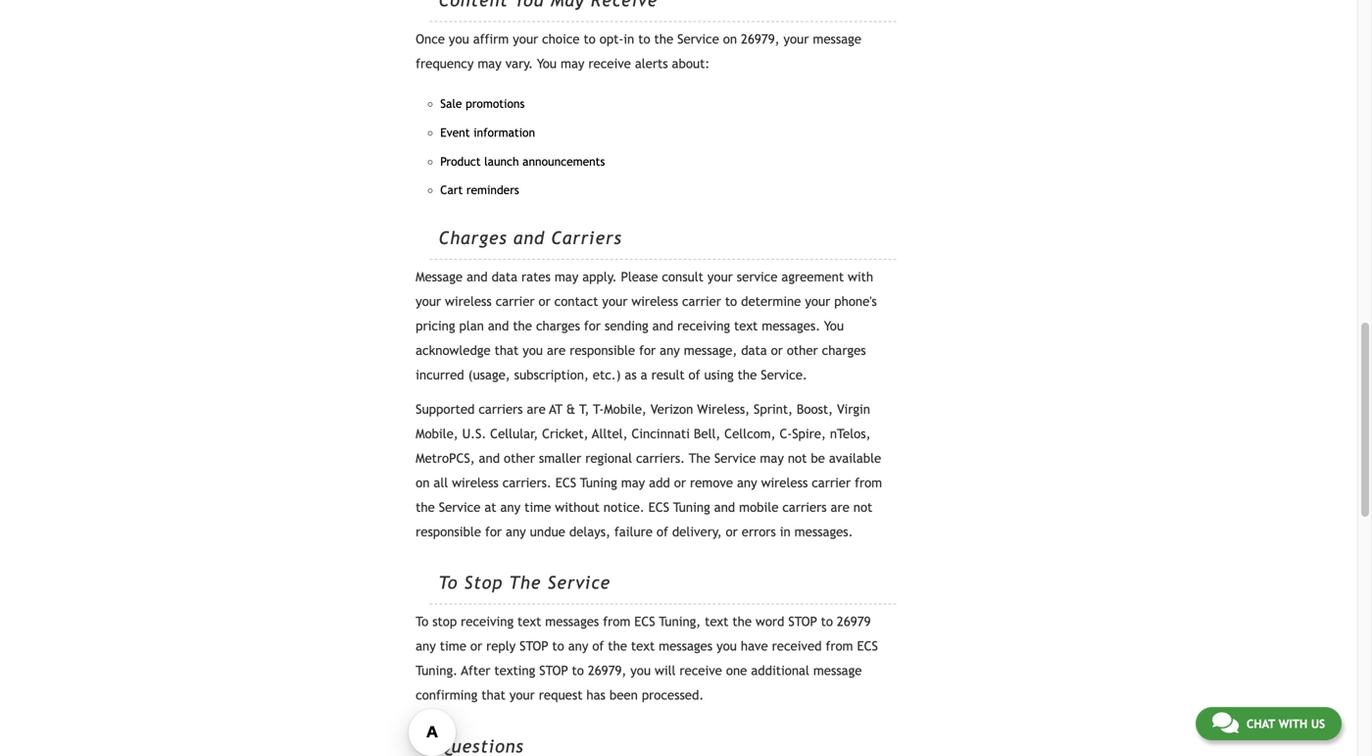 Task type: describe. For each thing, give the bounding box(es) containing it.
as
[[625, 367, 637, 383]]

in inside the once you affirm your choice to opt-in to the service on 26979, your message frequency may vary.                   you may receive alerts about:
[[624, 31, 635, 47]]

and down u.s.
[[479, 451, 500, 466]]

the up have
[[733, 614, 752, 629]]

any up mobile
[[737, 475, 758, 490]]

one
[[726, 663, 748, 678]]

etc.)
[[593, 367, 621, 383]]

affirm
[[473, 31, 509, 47]]

cricket,
[[542, 426, 589, 441]]

wireless up mobile
[[762, 475, 808, 490]]

you left will
[[631, 663, 651, 678]]

service left at
[[439, 500, 481, 515]]

a
[[641, 367, 648, 383]]

the down the rates
[[513, 318, 532, 333]]

ntelos,
[[830, 426, 871, 441]]

subscription,
[[514, 367, 589, 383]]

information
[[474, 125, 535, 139]]

0 horizontal spatial carriers.
[[503, 475, 552, 490]]

pricing
[[416, 318, 455, 333]]

opt-
[[600, 31, 624, 47]]

at
[[550, 402, 563, 417]]

word
[[756, 614, 785, 629]]

1 vertical spatial carriers
[[783, 500, 827, 515]]

cellcom,
[[725, 426, 776, 441]]

service down cellcom,
[[715, 451, 757, 466]]

1 vertical spatial tuning
[[674, 500, 711, 515]]

once you affirm your choice to opt-in to the service on 26979, your message frequency may vary.                   you may receive alerts about:
[[416, 31, 862, 71]]

will
[[655, 663, 676, 678]]

notice.
[[604, 500, 645, 515]]

or up service.
[[771, 343, 783, 358]]

your inside to stop receiving text messages from ecs tuning, text the word stop to 26979 any time or reply stop                   to any of the text messages you have received from ecs tuning. after texting stop to 26979,                   you will receive one additional message confirming that your request has been processed.
[[510, 688, 535, 703]]

determine
[[741, 294, 802, 309]]

and up the rates
[[514, 228, 545, 248]]

sale
[[441, 97, 462, 110]]

us
[[1312, 717, 1326, 731]]

0 vertical spatial stop
[[789, 614, 818, 629]]

of inside to stop receiving text messages from ecs tuning, text the word stop to 26979 any time or reply stop                   to any of the text messages you have received from ecs tuning. after texting stop to 26979,                   you will receive one additional message confirming that your request has been processed.
[[593, 639, 604, 654]]

stop
[[464, 572, 503, 593]]

receiving inside message and data rates may apply. please consult your service agreement with your wireless carrier                   or contact your wireless carrier to determine your phone's pricing plan and the charges for                   sending and receiving text messages. you acknowledge that you are responsible for any message,                   data or other charges incurred (usage, subscription, etc.) as a result of using the service.
[[678, 318, 731, 333]]

in inside supported carriers are at & t, t-mobile, verizon wireless, sprint, boost, virgin mobile,                   u.s. cellular, cricket, alltel, cincinnati bell, cellcom, c-spire, ntelos, metropcs, and other                   smaller regional carriers. the service may not be available on all wireless carriers. ecs tuning                   may add or remove any wireless carrier from the service at any time without notice. ecs tuning and                   mobile carriers are not responsible for any undue delays, failure of delivery, or errors in messages.
[[780, 524, 791, 539]]

time inside supported carriers are at & t, t-mobile, verizon wireless, sprint, boost, virgin mobile,                   u.s. cellular, cricket, alltel, cincinnati bell, cellcom, c-spire, ntelos, metropcs, and other                   smaller regional carriers. the service may not be available on all wireless carriers. ecs tuning                   may add or remove any wireless carrier from the service at any time without notice. ecs tuning and                   mobile carriers are not responsible for any undue delays, failure of delivery, or errors in messages.
[[525, 500, 551, 515]]

to for to stop the service
[[439, 572, 458, 593]]

0 horizontal spatial are
[[527, 402, 546, 417]]

consult
[[662, 269, 704, 284]]

tuning.
[[416, 663, 458, 678]]

once
[[416, 31, 445, 47]]

additional
[[751, 663, 810, 678]]

0 horizontal spatial the
[[509, 572, 542, 593]]

comments image
[[1213, 711, 1239, 734]]

you inside the once you affirm your choice to opt-in to the service on 26979, your message frequency may vary.                   you may receive alerts about:
[[449, 31, 469, 47]]

tuning,
[[659, 614, 701, 629]]

cart reminders
[[441, 183, 519, 197]]

boost,
[[797, 402, 834, 417]]

agreement
[[782, 269, 844, 284]]

you inside the once you affirm your choice to opt-in to the service on 26979, your message frequency may vary.                   you may receive alerts about:
[[537, 56, 557, 71]]

message inside to stop receiving text messages from ecs tuning, text the word stop to 26979 any time or reply stop                   to any of the text messages you have received from ecs tuning. after texting stop to 26979,                   you will receive one additional message confirming that your request has been processed.
[[814, 663, 862, 678]]

delays,
[[570, 524, 611, 539]]

you inside message and data rates may apply. please consult your service agreement with your wireless carrier                   or contact your wireless carrier to determine your phone's pricing plan and the charges for                   sending and receiving text messages. you acknowledge that you are responsible for any message,                   data or other charges incurred (usage, subscription, etc.) as a result of using the service.
[[825, 318, 844, 333]]

without
[[555, 500, 600, 515]]

event information
[[441, 125, 535, 139]]

responsible inside message and data rates may apply. please consult your service agreement with your wireless carrier                   or contact your wireless carrier to determine your phone's pricing plan and the charges for                   sending and receiving text messages. you acknowledge that you are responsible for any message,                   data or other charges incurred (usage, subscription, etc.) as a result of using the service.
[[570, 343, 636, 358]]

2 horizontal spatial for
[[639, 343, 656, 358]]

sending
[[605, 318, 649, 333]]

available
[[829, 451, 882, 466]]

rates
[[522, 269, 551, 284]]

for inside supported carriers are at & t, t-mobile, verizon wireless, sprint, boost, virgin mobile,                   u.s. cellular, cricket, alltel, cincinnati bell, cellcom, c-spire, ntelos, metropcs, and other                   smaller regional carriers. the service may not be available on all wireless carriers. ecs tuning                   may add or remove any wireless carrier from the service at any time without notice. ecs tuning and                   mobile carriers are not responsible for any undue delays, failure of delivery, or errors in messages.
[[485, 524, 502, 539]]

with inside message and data rates may apply. please consult your service agreement with your wireless carrier                   or contact your wireless carrier to determine your phone's pricing plan and the charges for                   sending and receiving text messages. you acknowledge that you are responsible for any message,                   data or other charges incurred (usage, subscription, etc.) as a result of using the service.
[[848, 269, 874, 284]]

0 horizontal spatial mobile,
[[416, 426, 459, 441]]

message,
[[684, 343, 738, 358]]

other inside message and data rates may apply. please consult your service agreement with your wireless carrier                   or contact your wireless carrier to determine your phone's pricing plan and the charges for                   sending and receiving text messages. you acknowledge that you are responsible for any message,                   data or other charges incurred (usage, subscription, etc.) as a result of using the service.
[[787, 343, 819, 358]]

chat
[[1247, 717, 1276, 731]]

supported carriers are at & t, t-mobile, verizon wireless, sprint, boost, virgin mobile,                   u.s. cellular, cricket, alltel, cincinnati bell, cellcom, c-spire, ntelos, metropcs, and other                   smaller regional carriers. the service may not be available on all wireless carriers. ecs tuning                   may add or remove any wireless carrier from the service at any time without notice. ecs tuning and                   mobile carriers are not responsible for any undue delays, failure of delivery, or errors in messages.
[[416, 402, 883, 539]]

0 vertical spatial for
[[584, 318, 601, 333]]

of inside message and data rates may apply. please consult your service agreement with your wireless carrier                   or contact your wireless carrier to determine your phone's pricing plan and the charges for                   sending and receiving text messages. you acknowledge that you are responsible for any message,                   data or other charges incurred (usage, subscription, etc.) as a result of using the service.
[[689, 367, 701, 383]]

26979
[[837, 614, 871, 629]]

please
[[621, 269, 658, 284]]

after
[[461, 663, 491, 678]]

be
[[811, 451, 826, 466]]

apply.
[[583, 269, 617, 284]]

request
[[539, 688, 583, 703]]

reply
[[486, 639, 516, 654]]

2 vertical spatial stop
[[540, 663, 568, 678]]

c-
[[780, 426, 793, 441]]

sale promotions
[[441, 97, 525, 110]]

may down affirm in the left top of the page
[[478, 56, 502, 71]]

1 horizontal spatial carriers.
[[636, 451, 685, 466]]

(usage,
[[468, 367, 511, 383]]

charges and carriers
[[439, 228, 622, 248]]

the up been
[[608, 639, 628, 654]]

or inside to stop receiving text messages from ecs tuning, text the word stop to 26979 any time or reply stop                   to any of the text messages you have received from ecs tuning. after texting stop to 26979,                   you will receive one additional message confirming that your request has been processed.
[[471, 639, 483, 654]]

undue
[[530, 524, 566, 539]]

and right the sending
[[653, 318, 674, 333]]

service inside the once you affirm your choice to opt-in to the service on 26979, your message frequency may vary.                   you may receive alerts about:
[[678, 31, 720, 47]]

choice
[[542, 31, 580, 47]]

may down choice
[[561, 56, 585, 71]]

service
[[737, 269, 778, 284]]

text right the tuning, at the bottom of the page
[[705, 614, 729, 629]]

messages. inside message and data rates may apply. please consult your service agreement with your wireless carrier                   or contact your wireless carrier to determine your phone's pricing plan and the charges for                   sending and receiving text messages. you acknowledge that you are responsible for any message,                   data or other charges incurred (usage, subscription, etc.) as a result of using the service.
[[762, 318, 821, 333]]

acknowledge
[[416, 343, 491, 358]]

other inside supported carriers are at & t, t-mobile, verizon wireless, sprint, boost, virgin mobile,                   u.s. cellular, cricket, alltel, cincinnati bell, cellcom, c-spire, ntelos, metropcs, and other                   smaller regional carriers. the service may not be available on all wireless carriers. ecs tuning                   may add or remove any wireless carrier from the service at any time without notice. ecs tuning and                   mobile carriers are not responsible for any undue delays, failure of delivery, or errors in messages.
[[504, 451, 535, 466]]

1 vertical spatial stop
[[520, 639, 549, 654]]

product
[[441, 154, 481, 168]]

message
[[416, 269, 463, 284]]

2 horizontal spatial are
[[831, 500, 850, 515]]

1 vertical spatial from
[[603, 614, 631, 629]]

t-
[[593, 402, 604, 417]]

regional
[[586, 451, 633, 466]]

0 vertical spatial charges
[[536, 318, 580, 333]]

may up notice.
[[621, 475, 645, 490]]

ecs down 26979
[[858, 639, 878, 654]]

any up request
[[568, 639, 589, 654]]

ecs left the tuning, at the bottom of the page
[[635, 614, 656, 629]]

delivery,
[[673, 524, 722, 539]]

cellular,
[[490, 426, 539, 441]]

vary.
[[506, 56, 533, 71]]

alltel,
[[592, 426, 628, 441]]

to inside message and data rates may apply. please consult your service agreement with your wireless carrier                   or contact your wireless carrier to determine your phone's pricing plan and the charges for                   sending and receiving text messages. you acknowledge that you are responsible for any message,                   data or other charges incurred (usage, subscription, etc.) as a result of using the service.
[[725, 294, 738, 309]]

received
[[772, 639, 822, 654]]

receive inside to stop receiving text messages from ecs tuning, text the word stop to 26979 any time or reply stop                   to any of the text messages you have received from ecs tuning. after texting stop to 26979,                   you will receive one additional message confirming that your request has been processed.
[[680, 663, 723, 678]]

or right add
[[674, 475, 686, 490]]

the right using
[[738, 367, 757, 383]]

supported
[[416, 402, 475, 417]]

incurred
[[416, 367, 464, 383]]

0 horizontal spatial carrier
[[496, 294, 535, 309]]

result
[[652, 367, 685, 383]]

on inside the once you affirm your choice to opt-in to the service on 26979, your message frequency may vary.                   you may receive alerts about:
[[723, 31, 737, 47]]



Task type: locate. For each thing, give the bounding box(es) containing it.
at
[[485, 500, 497, 515]]

message inside the once you affirm your choice to opt-in to the service on 26979, your message frequency may vary.                   you may receive alerts about:
[[813, 31, 862, 47]]

from inside supported carriers are at & t, t-mobile, verizon wireless, sprint, boost, virgin mobile,                   u.s. cellular, cricket, alltel, cincinnati bell, cellcom, c-spire, ntelos, metropcs, and other                   smaller regional carriers. the service may not be available on all wireless carriers. ecs tuning                   may add or remove any wireless carrier from the service at any time without notice. ecs tuning and                   mobile carriers are not responsible for any undue delays, failure of delivery, or errors in messages.
[[855, 475, 883, 490]]

confirming
[[416, 688, 478, 703]]

1 horizontal spatial messages
[[659, 639, 713, 654]]

1 vertical spatial are
[[527, 402, 546, 417]]

1 vertical spatial data
[[742, 343, 767, 358]]

or up the after
[[471, 639, 483, 654]]

messages. right errors at the right bottom of page
[[795, 524, 854, 539]]

1 vertical spatial messages.
[[795, 524, 854, 539]]

or left errors at the right bottom of page
[[726, 524, 738, 539]]

0 vertical spatial of
[[689, 367, 701, 383]]

messages
[[546, 614, 599, 629], [659, 639, 713, 654]]

or
[[539, 294, 551, 309], [771, 343, 783, 358], [674, 475, 686, 490], [726, 524, 738, 539], [471, 639, 483, 654]]

the inside supported carriers are at & t, t-mobile, verizon wireless, sprint, boost, virgin mobile,                   u.s. cellular, cricket, alltel, cincinnati bell, cellcom, c-spire, ntelos, metropcs, and other                   smaller regional carriers. the service may not be available on all wireless carriers. ecs tuning                   may add or remove any wireless carrier from the service at any time without notice. ecs tuning and                   mobile carriers are not responsible for any undue delays, failure of delivery, or errors in messages.
[[689, 451, 711, 466]]

other down cellular,
[[504, 451, 535, 466]]

bell,
[[694, 426, 721, 441]]

carriers. down smaller
[[503, 475, 552, 490]]

ecs down smaller
[[556, 475, 577, 490]]

0 vertical spatial responsible
[[570, 343, 636, 358]]

1 horizontal spatial with
[[1279, 717, 1308, 731]]

wireless up at
[[452, 475, 499, 490]]

you right vary. on the left top of the page
[[537, 56, 557, 71]]

0 vertical spatial 26979,
[[741, 31, 780, 47]]

launch
[[485, 154, 519, 168]]

ecs
[[556, 475, 577, 490], [649, 500, 670, 515], [635, 614, 656, 629], [858, 639, 878, 654]]

receive down opt-
[[589, 56, 631, 71]]

about:
[[672, 56, 710, 71]]

the down all
[[416, 500, 435, 515]]

in right errors at the right bottom of page
[[780, 524, 791, 539]]

1 vertical spatial you
[[825, 318, 844, 333]]

the down "bell,"
[[689, 451, 711, 466]]

remove
[[690, 475, 733, 490]]

that
[[495, 343, 519, 358], [482, 688, 506, 703]]

may inside message and data rates may apply. please consult your service agreement with your wireless carrier                   or contact your wireless carrier to determine your phone's pricing plan and the charges for                   sending and receiving text messages. you acknowledge that you are responsible for any message,                   data or other charges incurred (usage, subscription, etc.) as a result of using the service.
[[555, 269, 579, 284]]

2 horizontal spatial from
[[855, 475, 883, 490]]

1 horizontal spatial on
[[723, 31, 737, 47]]

1 vertical spatial messages
[[659, 639, 713, 654]]

announcements
[[523, 154, 605, 168]]

text inside message and data rates may apply. please consult your service agreement with your wireless carrier                   or contact your wireless carrier to determine your phone's pricing plan and the charges for                   sending and receiving text messages. you acknowledge that you are responsible for any message,                   data or other charges incurred (usage, subscription, etc.) as a result of using the service.
[[734, 318, 758, 333]]

t,
[[580, 402, 590, 417]]

ecs down add
[[649, 500, 670, 515]]

promotions
[[466, 97, 525, 110]]

0 vertical spatial receiving
[[678, 318, 731, 333]]

0 vertical spatial messages.
[[762, 318, 821, 333]]

contact
[[555, 294, 599, 309]]

1 horizontal spatial mobile,
[[604, 402, 647, 417]]

message and data rates may apply. please consult your service agreement with your wireless carrier                   or contact your wireless carrier to determine your phone's pricing plan and the charges for                   sending and receiving text messages. you acknowledge that you are responsible for any message,                   data or other charges incurred (usage, subscription, etc.) as a result of using the service.
[[416, 269, 877, 383]]

service up about:
[[678, 31, 720, 47]]

you
[[537, 56, 557, 71], [825, 318, 844, 333]]

you down phone's
[[825, 318, 844, 333]]

0 vertical spatial tuning
[[580, 475, 618, 490]]

you
[[449, 31, 469, 47], [523, 343, 543, 358], [717, 639, 737, 654], [631, 663, 651, 678]]

from left the tuning, at the bottom of the page
[[603, 614, 631, 629]]

tuning up delivery,
[[674, 500, 711, 515]]

receiving up message,
[[678, 318, 731, 333]]

1 vertical spatial not
[[854, 500, 873, 515]]

0 horizontal spatial in
[[624, 31, 635, 47]]

you up subscription,
[[523, 343, 543, 358]]

frequency
[[416, 56, 474, 71]]

carriers
[[479, 402, 523, 417], [783, 500, 827, 515]]

to
[[439, 572, 458, 593], [416, 614, 429, 629]]

with up phone's
[[848, 269, 874, 284]]

plan
[[459, 318, 484, 333]]

wireless,
[[697, 402, 750, 417]]

text down determine
[[734, 318, 758, 333]]

0 vertical spatial that
[[495, 343, 519, 358]]

0 horizontal spatial messages
[[546, 614, 599, 629]]

of left using
[[689, 367, 701, 383]]

0 horizontal spatial data
[[492, 269, 518, 284]]

to stop the service
[[439, 572, 611, 593]]

you inside message and data rates may apply. please consult your service agreement with your wireless carrier                   or contact your wireless carrier to determine your phone's pricing plan and the charges for                   sending and receiving text messages. you acknowledge that you are responsible for any message,                   data or other charges incurred (usage, subscription, etc.) as a result of using the service.
[[523, 343, 543, 358]]

1 vertical spatial carriers.
[[503, 475, 552, 490]]

0 vertical spatial from
[[855, 475, 883, 490]]

the inside the once you affirm your choice to opt-in to the service on 26979, your message frequency may vary.                   you may receive alerts about:
[[655, 31, 674, 47]]

any left undue
[[506, 524, 526, 539]]

1 vertical spatial on
[[416, 475, 430, 490]]

with
[[848, 269, 874, 284], [1279, 717, 1308, 731]]

on inside supported carriers are at & t, t-mobile, verizon wireless, sprint, boost, virgin mobile,                   u.s. cellular, cricket, alltel, cincinnati bell, cellcom, c-spire, ntelos, metropcs, and other                   smaller regional carriers. the service may not be available on all wireless carriers. ecs tuning                   may add or remove any wireless carrier from the service at any time without notice. ecs tuning and                   mobile carriers are not responsible for any undue delays, failure of delivery, or errors in messages.
[[416, 475, 430, 490]]

receive right will
[[680, 663, 723, 678]]

carriers
[[551, 228, 622, 248]]

1 horizontal spatial data
[[742, 343, 767, 358]]

messages down the tuning, at the bottom of the page
[[659, 639, 713, 654]]

have
[[741, 639, 768, 654]]

other up service.
[[787, 343, 819, 358]]

stop
[[789, 614, 818, 629], [520, 639, 549, 654], [540, 663, 568, 678]]

1 vertical spatial for
[[639, 343, 656, 358]]

been
[[610, 688, 638, 703]]

the
[[689, 451, 711, 466], [509, 572, 542, 593]]

event
[[441, 125, 470, 139]]

messages. down determine
[[762, 318, 821, 333]]

not down available
[[854, 500, 873, 515]]

1 horizontal spatial receiving
[[678, 318, 731, 333]]

mobile, down "supported"
[[416, 426, 459, 441]]

your
[[513, 31, 539, 47], [784, 31, 809, 47], [708, 269, 733, 284], [416, 294, 441, 309], [603, 294, 628, 309], [805, 294, 831, 309], [510, 688, 535, 703]]

1 vertical spatial to
[[416, 614, 429, 629]]

0 vertical spatial in
[[624, 31, 635, 47]]

receiving inside to stop receiving text messages from ecs tuning, text the word stop to 26979 any time or reply stop                   to any of the text messages you have received from ecs tuning. after texting stop to 26979,                   you will receive one additional message confirming that your request has been processed.
[[461, 614, 514, 629]]

all
[[434, 475, 448, 490]]

0 horizontal spatial tuning
[[580, 475, 618, 490]]

errors
[[742, 524, 776, 539]]

may up "contact"
[[555, 269, 579, 284]]

carriers right mobile
[[783, 500, 827, 515]]

and right message
[[467, 269, 488, 284]]

from down 26979
[[826, 639, 854, 654]]

1 horizontal spatial time
[[525, 500, 551, 515]]

0 vertical spatial you
[[537, 56, 557, 71]]

the right stop on the bottom
[[509, 572, 542, 593]]

tuning
[[580, 475, 618, 490], [674, 500, 711, 515]]

other
[[787, 343, 819, 358], [504, 451, 535, 466]]

to inside to stop receiving text messages from ecs tuning, text the word stop to 26979 any time or reply stop                   to any of the text messages you have received from ecs tuning. after texting stop to 26979,                   you will receive one additional message confirming that your request has been processed.
[[416, 614, 429, 629]]

0 horizontal spatial with
[[848, 269, 874, 284]]

that inside message and data rates may apply. please consult your service agreement with your wireless carrier                   or contact your wireless carrier to determine your phone's pricing plan and the charges for                   sending and receiving text messages. you acknowledge that you are responsible for any message,                   data or other charges incurred (usage, subscription, etc.) as a result of using the service.
[[495, 343, 519, 358]]

1 horizontal spatial tuning
[[674, 500, 711, 515]]

add
[[649, 475, 671, 490]]

tuning down regional
[[580, 475, 618, 490]]

to left stop on the bottom
[[439, 572, 458, 593]]

and right plan
[[488, 318, 509, 333]]

0 vertical spatial to
[[439, 572, 458, 593]]

messages down to stop the service
[[546, 614, 599, 629]]

for down "contact"
[[584, 318, 601, 333]]

1 horizontal spatial of
[[657, 524, 669, 539]]

1 horizontal spatial the
[[689, 451, 711, 466]]

cincinnati
[[632, 426, 690, 441]]

texting
[[495, 663, 536, 678]]

1 horizontal spatial to
[[439, 572, 458, 593]]

not
[[788, 451, 807, 466], [854, 500, 873, 515]]

1 vertical spatial in
[[780, 524, 791, 539]]

charges down "contact"
[[536, 318, 580, 333]]

sprint,
[[754, 402, 793, 417]]

0 horizontal spatial receive
[[589, 56, 631, 71]]

of inside supported carriers are at & t, t-mobile, verizon wireless, sprint, boost, virgin mobile,                   u.s. cellular, cricket, alltel, cincinnati bell, cellcom, c-spire, ntelos, metropcs, and other                   smaller regional carriers. the service may not be available on all wireless carriers. ecs tuning                   may add or remove any wireless carrier from the service at any time without notice. ecs tuning and                   mobile carriers are not responsible for any undue delays, failure of delivery, or errors in messages.
[[657, 524, 669, 539]]

1 vertical spatial charges
[[822, 343, 867, 358]]

2 vertical spatial of
[[593, 639, 604, 654]]

of up the has
[[593, 639, 604, 654]]

carriers. down cincinnati
[[636, 451, 685, 466]]

has
[[587, 688, 606, 703]]

data up service.
[[742, 343, 767, 358]]

wireless up plan
[[445, 294, 492, 309]]

the
[[655, 31, 674, 47], [513, 318, 532, 333], [738, 367, 757, 383], [416, 500, 435, 515], [733, 614, 752, 629], [608, 639, 628, 654]]

service down delays,
[[548, 572, 611, 593]]

1 vertical spatial other
[[504, 451, 535, 466]]

carrier
[[496, 294, 535, 309], [683, 294, 722, 309], [812, 475, 851, 490]]

mobile
[[740, 500, 779, 515]]

26979, inside to stop receiving text messages from ecs tuning, text the word stop to 26979 any time or reply stop                   to any of the text messages you have received from ecs tuning. after texting stop to 26979,                   you will receive one additional message confirming that your request has been processed.
[[588, 663, 627, 678]]

on
[[723, 31, 737, 47], [416, 475, 430, 490]]

1 horizontal spatial receive
[[680, 663, 723, 678]]

mobile,
[[604, 402, 647, 417], [416, 426, 459, 441]]

you up frequency
[[449, 31, 469, 47]]

not left be
[[788, 451, 807, 466]]

alerts
[[635, 56, 668, 71]]

metropcs,
[[416, 451, 475, 466]]

failure
[[615, 524, 653, 539]]

0 horizontal spatial of
[[593, 639, 604, 654]]

0 horizontal spatial time
[[440, 639, 467, 654]]

processed.
[[642, 688, 704, 703]]

2 vertical spatial are
[[831, 500, 850, 515]]

responsible
[[570, 343, 636, 358], [416, 524, 481, 539]]

0 vertical spatial carriers
[[479, 402, 523, 417]]

2 message from the top
[[814, 663, 862, 678]]

1 vertical spatial the
[[509, 572, 542, 593]]

0 horizontal spatial carriers
[[479, 402, 523, 417]]

0 vertical spatial time
[[525, 500, 551, 515]]

the up alerts on the top left
[[655, 31, 674, 47]]

using
[[705, 367, 734, 383]]

chat with us link
[[1196, 707, 1342, 740]]

0 horizontal spatial from
[[603, 614, 631, 629]]

1 horizontal spatial carriers
[[783, 500, 827, 515]]

0 horizontal spatial charges
[[536, 318, 580, 333]]

or down the rates
[[539, 294, 551, 309]]

&
[[567, 402, 576, 417]]

the inside supported carriers are at & t, t-mobile, verizon wireless, sprint, boost, virgin mobile,                   u.s. cellular, cricket, alltel, cincinnati bell, cellcom, c-spire, ntelos, metropcs, and other                   smaller regional carriers. the service may not be available on all wireless carriers. ecs tuning                   may add or remove any wireless carrier from the service at any time without notice. ecs tuning and                   mobile carriers are not responsible for any undue delays, failure of delivery, or errors in messages.
[[416, 500, 435, 515]]

0 vertical spatial with
[[848, 269, 874, 284]]

verizon
[[651, 402, 694, 417]]

receiving up reply on the left
[[461, 614, 514, 629]]

1 horizontal spatial are
[[547, 343, 566, 358]]

1 horizontal spatial charges
[[822, 343, 867, 358]]

any right at
[[501, 500, 521, 515]]

0 vertical spatial not
[[788, 451, 807, 466]]

0 vertical spatial the
[[689, 451, 711, 466]]

are inside message and data rates may apply. please consult your service agreement with your wireless carrier                   or contact your wireless carrier to determine your phone's pricing plan and the charges for                   sending and receiving text messages. you acknowledge that you are responsible for any message,                   data or other charges incurred (usage, subscription, etc.) as a result of using the service.
[[547, 343, 566, 358]]

2 vertical spatial from
[[826, 639, 854, 654]]

responsible down all
[[416, 524, 481, 539]]

data left the rates
[[492, 269, 518, 284]]

of right 'failure'
[[657, 524, 669, 539]]

time inside to stop receiving text messages from ecs tuning, text the word stop to 26979 any time or reply stop                   to any of the text messages you have received from ecs tuning. after texting stop to 26979,                   you will receive one additional message confirming that your request has been processed.
[[440, 639, 467, 654]]

service.
[[761, 367, 808, 383]]

chat with us
[[1247, 717, 1326, 731]]

0 vertical spatial mobile,
[[604, 402, 647, 417]]

you up one
[[717, 639, 737, 654]]

text up will
[[631, 639, 655, 654]]

0 vertical spatial carriers.
[[636, 451, 685, 466]]

cart
[[441, 183, 463, 197]]

2 horizontal spatial of
[[689, 367, 701, 383]]

carrier inside supported carriers are at & t, t-mobile, verizon wireless, sprint, boost, virgin mobile,                   u.s. cellular, cricket, alltel, cincinnati bell, cellcom, c-spire, ntelos, metropcs, and other                   smaller regional carriers. the service may not be available on all wireless carriers. ecs tuning                   may add or remove any wireless carrier from the service at any time without notice. ecs tuning and                   mobile carriers are not responsible for any undue delays, failure of delivery, or errors in messages.
[[812, 475, 851, 490]]

1 vertical spatial of
[[657, 524, 669, 539]]

data
[[492, 269, 518, 284], [742, 343, 767, 358]]

for down at
[[485, 524, 502, 539]]

stop up texting
[[520, 639, 549, 654]]

to stop receiving text messages from ecs tuning, text the word stop to 26979 any time or reply stop                   to any of the text messages you have received from ecs tuning. after texting stop to 26979,                   you will receive one additional message confirming that your request has been processed.
[[416, 614, 878, 703]]

responsible inside supported carriers are at & t, t-mobile, verizon wireless, sprint, boost, virgin mobile,                   u.s. cellular, cricket, alltel, cincinnati bell, cellcom, c-spire, ntelos, metropcs, and other                   smaller regional carriers. the service may not be available on all wireless carriers. ecs tuning                   may add or remove any wireless carrier from the service at any time without notice. ecs tuning and                   mobile carriers are not responsible for any undue delays, failure of delivery, or errors in messages.
[[416, 524, 481, 539]]

0 vertical spatial message
[[813, 31, 862, 47]]

time down 'stop'
[[440, 639, 467, 654]]

1 vertical spatial with
[[1279, 717, 1308, 731]]

0 vertical spatial messages
[[546, 614, 599, 629]]

carrier down "consult"
[[683, 294, 722, 309]]

any up result
[[660, 343, 680, 358]]

1 vertical spatial that
[[482, 688, 506, 703]]

charges
[[439, 228, 508, 248]]

1 horizontal spatial other
[[787, 343, 819, 358]]

1 horizontal spatial not
[[854, 500, 873, 515]]

text down to stop the service
[[518, 614, 542, 629]]

any inside message and data rates may apply. please consult your service agreement with your wireless carrier                   or contact your wireless carrier to determine your phone's pricing plan and the charges for                   sending and receiving text messages. you acknowledge that you are responsible for any message,                   data or other charges incurred (usage, subscription, etc.) as a result of using the service.
[[660, 343, 680, 358]]

0 vertical spatial data
[[492, 269, 518, 284]]

are down available
[[831, 500, 850, 515]]

0 horizontal spatial to
[[416, 614, 429, 629]]

charges down phone's
[[822, 343, 867, 358]]

stop up received
[[789, 614, 818, 629]]

carriers up cellular,
[[479, 402, 523, 417]]

for up a
[[639, 343, 656, 358]]

from down available
[[855, 475, 883, 490]]

1 vertical spatial time
[[440, 639, 467, 654]]

receiving
[[678, 318, 731, 333], [461, 614, 514, 629]]

0 horizontal spatial you
[[537, 56, 557, 71]]

1 vertical spatial message
[[814, 663, 862, 678]]

0 horizontal spatial 26979,
[[588, 663, 627, 678]]

and down remove
[[715, 500, 736, 515]]

2 vertical spatial for
[[485, 524, 502, 539]]

any
[[660, 343, 680, 358], [737, 475, 758, 490], [501, 500, 521, 515], [506, 524, 526, 539], [416, 639, 436, 654], [568, 639, 589, 654]]

that up (usage,
[[495, 343, 519, 358]]

receive
[[589, 56, 631, 71], [680, 663, 723, 678]]

to left 'stop'
[[416, 614, 429, 629]]

26979, inside the once you affirm your choice to opt-in to the service on 26979, your message frequency may vary.                   you may receive alerts about:
[[741, 31, 780, 47]]

messages. inside supported carriers are at & t, t-mobile, verizon wireless, sprint, boost, virgin mobile,                   u.s. cellular, cricket, alltel, cincinnati bell, cellcom, c-spire, ntelos, metropcs, and other                   smaller regional carriers. the service may not be available on all wireless carriers. ecs tuning                   may add or remove any wireless carrier from the service at any time without notice. ecs tuning and                   mobile carriers are not responsible for any undue delays, failure of delivery, or errors in messages.
[[795, 524, 854, 539]]

0 horizontal spatial on
[[416, 475, 430, 490]]

1 horizontal spatial from
[[826, 639, 854, 654]]

product launch announcements
[[441, 154, 605, 168]]

message
[[813, 31, 862, 47], [814, 663, 862, 678]]

1 horizontal spatial carrier
[[683, 294, 722, 309]]

2 horizontal spatial carrier
[[812, 475, 851, 490]]

any up tuning.
[[416, 639, 436, 654]]

carrier down the rates
[[496, 294, 535, 309]]

stop up request
[[540, 663, 568, 678]]

that inside to stop receiving text messages from ecs tuning, text the word stop to 26979 any time or reply stop                   to any of the text messages you have received from ecs tuning. after texting stop to 26979,                   you will receive one additional message confirming that your request has been processed.
[[482, 688, 506, 703]]

receive inside the once you affirm your choice to opt-in to the service on 26979, your message frequency may vary.                   you may receive alerts about:
[[589, 56, 631, 71]]

virgin
[[837, 402, 871, 417]]

1 message from the top
[[813, 31, 862, 47]]

mobile, up alltel, on the bottom
[[604, 402, 647, 417]]

time up undue
[[525, 500, 551, 515]]

may down c-
[[760, 451, 784, 466]]

0 vertical spatial other
[[787, 343, 819, 358]]

carrier down be
[[812, 475, 851, 490]]

to for to stop receiving text messages from ecs tuning, text the word stop to 26979 any time or reply stop                   to any of the text messages you have received from ecs tuning. after texting stop to 26979,                   you will receive one additional message confirming that your request has been processed.
[[416, 614, 429, 629]]

with left us
[[1279, 717, 1308, 731]]

phone's
[[835, 294, 877, 309]]

1 horizontal spatial 26979,
[[741, 31, 780, 47]]

wireless down please
[[632, 294, 679, 309]]

1 horizontal spatial you
[[825, 318, 844, 333]]

in right choice
[[624, 31, 635, 47]]

1 vertical spatial mobile,
[[416, 426, 459, 441]]

0 horizontal spatial not
[[788, 451, 807, 466]]

may
[[478, 56, 502, 71], [561, 56, 585, 71], [555, 269, 579, 284], [760, 451, 784, 466], [621, 475, 645, 490]]



Task type: vqa. For each thing, say whether or not it's contained in the screenshot.
T-
yes



